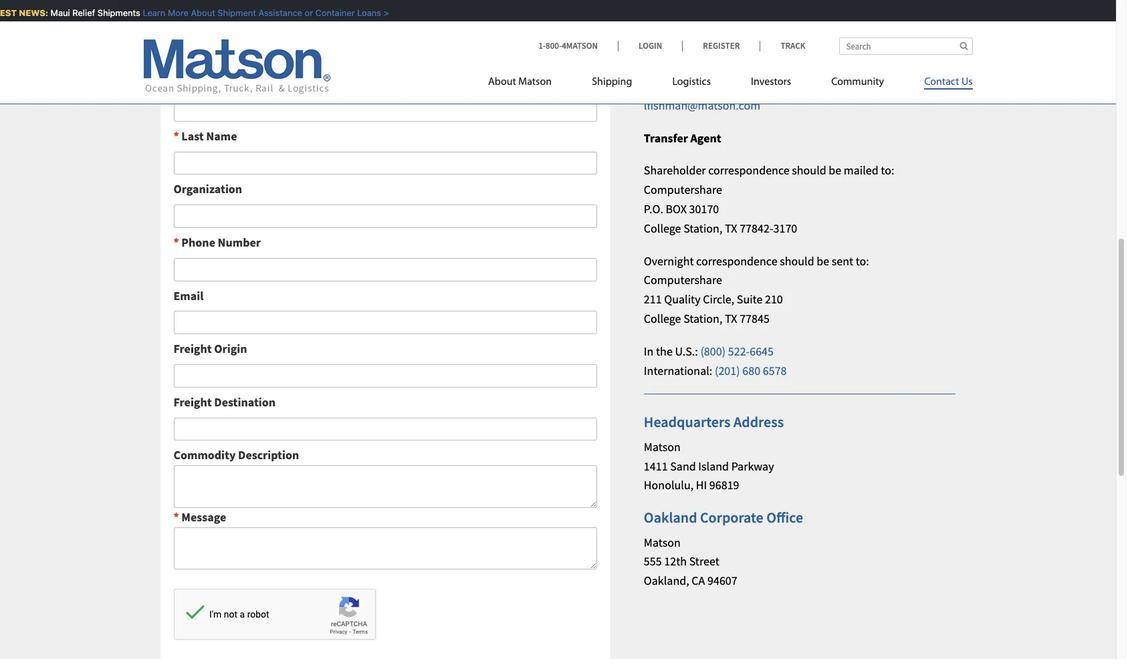 Task type: describe. For each thing, give the bounding box(es) containing it.
Commodity Description text field
[[174, 311, 597, 335]]

fields
[[224, 52, 254, 67]]

* last name
[[174, 128, 237, 144]]

destination
[[214, 395, 276, 410]]

211
[[644, 292, 662, 307]]

login link
[[618, 40, 683, 52]]

to
[[305, 33, 314, 45]]

(201) 680 6578 link
[[715, 363, 787, 378]]

tx inside the shareholder correspondence should be mailed to: computershare p.o. box 30170 college station, tx 77842-3170
[[725, 221, 738, 236]]

organization
[[174, 182, 242, 197]]

office
[[767, 509, 804, 527]]

1411
[[644, 459, 668, 474]]

the inside please fill out the form below to have a matson account specialist contact you. required fields are indicated by an
[[236, 33, 250, 45]]

3170
[[774, 221, 798, 236]]

maui
[[46, 7, 65, 18]]

in the u.s.: (800) 522-6645 international: (201) 680 6578
[[644, 344, 787, 378]]

island
[[699, 459, 729, 474]]

contact us link
[[905, 70, 973, 98]]

top menu navigation
[[488, 70, 973, 98]]

contact
[[925, 77, 960, 88]]

blue matson logo with ocean, shipping, truck, rail and logistics written beneath it. image
[[144, 39, 331, 94]]

first
[[182, 75, 206, 91]]

account
[[381, 33, 417, 45]]

shareholder correspondence should be mailed to: computershare p.o. box 30170 college station, tx 77842-3170
[[644, 163, 895, 236]]

number
[[218, 235, 261, 250]]

4matson
[[562, 40, 598, 52]]

oakland
[[644, 509, 698, 527]]

station, inside the overnight correspondence should be sent to: computershare 211 quality circle, suite 210 college station, tx 77845
[[684, 311, 723, 327]]

freight for freight origin
[[174, 341, 212, 357]]

us
[[962, 77, 973, 88]]

about matson
[[488, 77, 552, 88]]

matson inside please fill out the form below to have a matson account specialist contact you. required fields are indicated by an
[[347, 33, 379, 45]]

circle,
[[703, 292, 735, 307]]

headquarters
[[644, 413, 731, 432]]

hi
[[696, 478, 707, 493]]

be for mailed
[[829, 163, 842, 178]]

box
[[666, 201, 687, 217]]

indicated
[[276, 52, 325, 67]]

about matson link
[[488, 70, 572, 98]]

maui relief shipments
[[46, 7, 138, 18]]

contact
[[464, 33, 497, 45]]

parkway
[[732, 459, 775, 474]]

origin
[[214, 341, 247, 357]]

6578
[[763, 363, 787, 378]]

college inside the overnight correspondence should be sent to: computershare 211 quality circle, suite 210 college station, tx 77845
[[644, 311, 682, 327]]

* phone number
[[174, 235, 261, 250]]

search image
[[960, 41, 969, 50]]

* for message
[[174, 510, 179, 525]]

94607
[[708, 574, 738, 589]]

(800)
[[701, 344, 726, 359]]

Organization text field
[[174, 205, 597, 228]]

computershare for quality
[[644, 273, 723, 288]]

commodity description
[[174, 448, 299, 463]]

please fill out the form below to have a matson account specialist contact you. required fields are indicated by an
[[174, 33, 518, 67]]

international:
[[644, 363, 713, 378]]

0 horizontal spatial investors
[[644, 33, 702, 51]]

0 horizontal spatial about
[[186, 7, 210, 18]]

contact us
[[925, 77, 973, 88]]

by
[[328, 52, 341, 67]]

email
[[174, 288, 204, 304]]

628-
[[672, 78, 694, 94]]

street
[[690, 554, 720, 570]]

community link
[[812, 70, 905, 98]]

track link
[[760, 40, 806, 52]]

p.o.
[[644, 201, 664, 217]]

(201)
[[715, 363, 741, 378]]

the inside in the u.s.: (800) 522-6645 international: (201) 680 6578
[[656, 344, 673, 359]]

learn more about shipment assistance or container loans > link
[[138, 7, 384, 18]]

a
[[340, 33, 345, 45]]

transfer
[[644, 130, 688, 146]]

description
[[238, 448, 299, 463]]

community
[[832, 77, 885, 88]]

shipping
[[592, 77, 633, 88]]

* for last name
[[174, 128, 179, 144]]

* for first name
[[174, 75, 179, 91]]

sent
[[832, 253, 854, 269]]

register
[[703, 40, 740, 52]]

quality
[[665, 292, 701, 307]]

out
[[218, 33, 234, 45]]

station, inside the shareholder correspondence should be mailed to: computershare p.o. box 30170 college station, tx 77842-3170
[[684, 221, 723, 236]]

555
[[644, 554, 662, 570]]

investors inside "top menu" navigation
[[751, 77, 792, 88]]

6645
[[750, 344, 774, 359]]

ca
[[692, 574, 706, 589]]

should for sent
[[780, 253, 815, 269]]



Task type: locate. For each thing, give the bounding box(es) containing it.
or
[[300, 7, 308, 18]]

message
[[182, 510, 226, 525]]

to: inside the overnight correspondence should be sent to: computershare 211 quality circle, suite 210 college station, tx 77845
[[856, 253, 870, 269]]

freight for freight destination
[[174, 395, 212, 410]]

1 horizontal spatial the
[[656, 344, 673, 359]]

about
[[186, 7, 210, 18], [488, 77, 516, 88]]

1 vertical spatial about
[[488, 77, 516, 88]]

you.
[[499, 33, 518, 45]]

name down fields
[[208, 75, 239, 91]]

* left first
[[174, 75, 179, 91]]

correspondence for circle,
[[697, 253, 778, 269]]

logistics link
[[653, 70, 731, 98]]

2 college from the top
[[644, 311, 682, 327]]

correspondence down agent
[[709, 163, 790, 178]]

0 horizontal spatial to:
[[856, 253, 870, 269]]

investors down track link
[[751, 77, 792, 88]]

be inside the overnight correspondence should be sent to: computershare 211 quality circle, suite 210 college station, tx 77845
[[817, 253, 830, 269]]

4227
[[694, 78, 718, 94]]

assistance
[[254, 7, 297, 18]]

computershare inside the shareholder correspondence should be mailed to: computershare p.o. box 30170 college station, tx 77842-3170
[[644, 182, 723, 198]]

tx left 77842-
[[725, 221, 738, 236]]

to: for shareholder correspondence should be mailed to: computershare p.o. box 30170 college station, tx 77842-3170
[[881, 163, 895, 178]]

30170
[[690, 201, 720, 217]]

77845
[[740, 311, 770, 327]]

0 vertical spatial be
[[829, 163, 842, 178]]

1-
[[539, 40, 546, 52]]

about right more
[[186, 7, 210, 18]]

the right in
[[656, 344, 673, 359]]

1 vertical spatial name
[[206, 128, 237, 144]]

None search field
[[839, 37, 973, 55]]

0 vertical spatial station,
[[684, 221, 723, 236]]

matson inside "top menu" navigation
[[519, 77, 552, 88]]

station, down circle,
[[684, 311, 723, 327]]

680
[[743, 363, 761, 378]]

matson up 555
[[644, 535, 681, 550]]

lfishman@matson.com link
[[644, 98, 761, 113]]

to: right mailed
[[881, 163, 895, 178]]

0 vertical spatial correspondence
[[709, 163, 790, 178]]

shareholder
[[644, 163, 706, 178]]

computershare up the quality
[[644, 273, 723, 288]]

name for * last name
[[206, 128, 237, 144]]

investors link
[[731, 70, 812, 98]]

matson up '1411'
[[644, 439, 681, 455]]

should left mailed
[[792, 163, 827, 178]]

computershare
[[644, 182, 723, 198], [644, 273, 723, 288]]

1 computershare from the top
[[644, 182, 723, 198]]

0 vertical spatial the
[[236, 33, 250, 45]]

tx inside the overnight correspondence should be sent to: computershare 211 quality circle, suite 210 college station, tx 77845
[[725, 311, 738, 327]]

headquarters address
[[644, 413, 784, 432]]

matson
[[347, 33, 379, 45], [519, 77, 552, 88], [644, 439, 681, 455], [644, 535, 681, 550]]

1 vertical spatial correspondence
[[697, 253, 778, 269]]

96819
[[710, 478, 740, 493]]

overnight correspondence should be sent to: computershare 211 quality circle, suite 210 college station, tx 77845
[[644, 253, 870, 327]]

computershare for box
[[644, 182, 723, 198]]

* left 'phone'
[[174, 235, 179, 250]]

correspondence for 30170
[[709, 163, 790, 178]]

12th
[[665, 554, 687, 570]]

computershare up box
[[644, 182, 723, 198]]

should inside the shareholder correspondence should be mailed to: computershare p.o. box 30170 college station, tx 77842-3170
[[792, 163, 827, 178]]

freight left origin
[[174, 341, 212, 357]]

tx down circle,
[[725, 311, 738, 327]]

name right last
[[206, 128, 237, 144]]

1 college from the top
[[644, 221, 682, 236]]

shipment
[[213, 7, 251, 18]]

522-
[[728, 344, 750, 359]]

should inside the overnight correspondence should be sent to: computershare 211 quality circle, suite 210 college station, tx 77845
[[780, 253, 815, 269]]

1 vertical spatial computershare
[[644, 273, 723, 288]]

1 vertical spatial college
[[644, 311, 682, 327]]

matson inside matson 555 12th street oakland, ca 94607
[[644, 535, 681, 550]]

learn more about shipment assistance or container loans >
[[138, 7, 384, 18]]

be left mailed
[[829, 163, 842, 178]]

1 vertical spatial the
[[656, 344, 673, 359]]

0 vertical spatial to:
[[881, 163, 895, 178]]

1 horizontal spatial about
[[488, 77, 516, 88]]

be inside the shareholder correspondence should be mailed to: computershare p.o. box 30170 college station, tx 77842-3170
[[829, 163, 842, 178]]

1 vertical spatial station,
[[684, 311, 723, 327]]

the right out
[[236, 33, 250, 45]]

college inside the shareholder correspondence should be mailed to: computershare p.o. box 30170 college station, tx 77842-3170
[[644, 221, 682, 236]]

1-800-4matson link
[[539, 40, 618, 52]]

are
[[256, 52, 273, 67]]

* left message
[[174, 510, 179, 525]]

1 vertical spatial to:
[[856, 253, 870, 269]]

None text field
[[174, 152, 597, 175], [174, 258, 597, 281], [174, 528, 597, 570], [174, 152, 597, 175], [174, 258, 597, 281], [174, 528, 597, 570]]

track
[[781, 40, 806, 52]]

1 vertical spatial tx
[[725, 311, 738, 327]]

>
[[379, 7, 384, 18]]

matson 1411 sand island parkway honolulu, hi 96819
[[644, 439, 775, 493]]

2 computershare from the top
[[644, 273, 723, 288]]

shipments
[[93, 7, 135, 18]]

sand
[[671, 459, 696, 474]]

college down p.o.
[[644, 221, 682, 236]]

2 station, from the top
[[684, 311, 723, 327]]

be for sent
[[817, 253, 830, 269]]

honolulu,
[[644, 478, 694, 493]]

the
[[236, 33, 250, 45], [656, 344, 673, 359]]

college down "211" at the right top
[[644, 311, 682, 327]]

1 horizontal spatial to:
[[881, 163, 895, 178]]

matson down '1-'
[[519, 77, 552, 88]]

1 vertical spatial freight
[[174, 395, 212, 410]]

1 freight from the top
[[174, 341, 212, 357]]

3 * from the top
[[174, 235, 179, 250]]

1 vertical spatial should
[[780, 253, 815, 269]]

1 * from the top
[[174, 75, 179, 91]]

in
[[644, 344, 654, 359]]

to: for overnight correspondence should be sent to: computershare 211 quality circle, suite 210 college station, tx 77845
[[856, 253, 870, 269]]

1 vertical spatial be
[[817, 253, 830, 269]]

be left sent
[[817, 253, 830, 269]]

freight origin
[[174, 341, 247, 357]]

login
[[639, 40, 663, 52]]

4 * from the top
[[174, 510, 179, 525]]

* message
[[174, 510, 226, 525]]

about down you.
[[488, 77, 516, 88]]

suite
[[737, 292, 763, 307]]

1 horizontal spatial investors
[[751, 77, 792, 88]]

freight left destination
[[174, 395, 212, 410]]

0 vertical spatial investors
[[644, 33, 702, 51]]

1-800-4matson
[[539, 40, 598, 52]]

station, down 30170
[[684, 221, 723, 236]]

0 vertical spatial computershare
[[644, 182, 723, 198]]

relief
[[67, 7, 90, 18]]

0 vertical spatial college
[[644, 221, 682, 236]]

2 * from the top
[[174, 128, 179, 144]]

0 vertical spatial should
[[792, 163, 827, 178]]

210
[[765, 292, 783, 307]]

should down 3170
[[780, 253, 815, 269]]

0 vertical spatial freight
[[174, 341, 212, 357]]

transfer agent
[[644, 130, 722, 146]]

investors up logistics
[[644, 33, 702, 51]]

form
[[252, 33, 274, 45]]

station,
[[684, 221, 723, 236], [684, 311, 723, 327]]

oakland corporate office
[[644, 509, 804, 527]]

0 horizontal spatial the
[[236, 33, 250, 45]]

please
[[174, 33, 203, 45]]

to: right sent
[[856, 253, 870, 269]]

2 tx from the top
[[725, 311, 738, 327]]

matson inside matson 1411 sand island parkway honolulu, hi 96819
[[644, 439, 681, 455]]

1 station, from the top
[[684, 221, 723, 236]]

0 vertical spatial tx
[[725, 221, 738, 236]]

below
[[276, 33, 303, 45]]

register link
[[683, 40, 760, 52]]

matson right "a" at left top
[[347, 33, 379, 45]]

to: inside the shareholder correspondence should be mailed to: computershare p.o. box 30170 college station, tx 77842-3170
[[881, 163, 895, 178]]

correspondence inside the shareholder correspondence should be mailed to: computershare p.o. box 30170 college station, tx 77842-3170
[[709, 163, 790, 178]]

loans
[[352, 7, 376, 18]]

None text field
[[174, 98, 597, 122], [174, 365, 597, 388], [174, 418, 597, 441], [174, 466, 597, 508], [174, 98, 597, 122], [174, 365, 597, 388], [174, 418, 597, 441], [174, 466, 597, 508]]

(510)
[[644, 78, 670, 94]]

(800) 522-6645 link
[[701, 344, 774, 359]]

* left last
[[174, 128, 179, 144]]

correspondence down 77842-
[[697, 253, 778, 269]]

about inside "top menu" navigation
[[488, 77, 516, 88]]

oakland,
[[644, 574, 690, 589]]

800-
[[546, 40, 562, 52]]

overnight
[[644, 253, 694, 269]]

0 vertical spatial name
[[208, 75, 239, 91]]

matson 555 12th street oakland, ca 94607
[[644, 535, 738, 589]]

correspondence inside the overnight correspondence should be sent to: computershare 211 quality circle, suite 210 college station, tx 77845
[[697, 253, 778, 269]]

should for mailed
[[792, 163, 827, 178]]

(510) 628-4227 link
[[644, 78, 718, 94]]

* for phone number
[[174, 235, 179, 250]]

(510) 628-4227 lfishman@matson.com
[[644, 78, 761, 113]]

learn
[[138, 7, 161, 18]]

u.s.:
[[675, 344, 698, 359]]

computershare inside the overnight correspondence should be sent to: computershare 211 quality circle, suite 210 college station, tx 77845
[[644, 273, 723, 288]]

0 vertical spatial about
[[186, 7, 210, 18]]

name for * first name
[[208, 75, 239, 91]]

77842-
[[740, 221, 774, 236]]

1 tx from the top
[[725, 221, 738, 236]]

1 vertical spatial investors
[[751, 77, 792, 88]]

*
[[174, 75, 179, 91], [174, 128, 179, 144], [174, 235, 179, 250], [174, 510, 179, 525]]

agent
[[691, 130, 722, 146]]

2 freight from the top
[[174, 395, 212, 410]]

Search search field
[[839, 37, 973, 55]]

should
[[792, 163, 827, 178], [780, 253, 815, 269]]

logistics
[[673, 77, 711, 88]]

required
[[174, 52, 222, 67]]

freight
[[174, 341, 212, 357], [174, 395, 212, 410]]

last
[[182, 128, 204, 144]]

freight destination
[[174, 395, 276, 410]]

mailed
[[844, 163, 879, 178]]

phone
[[182, 235, 215, 250]]



Task type: vqa. For each thing, say whether or not it's contained in the screenshot.
Overview
no



